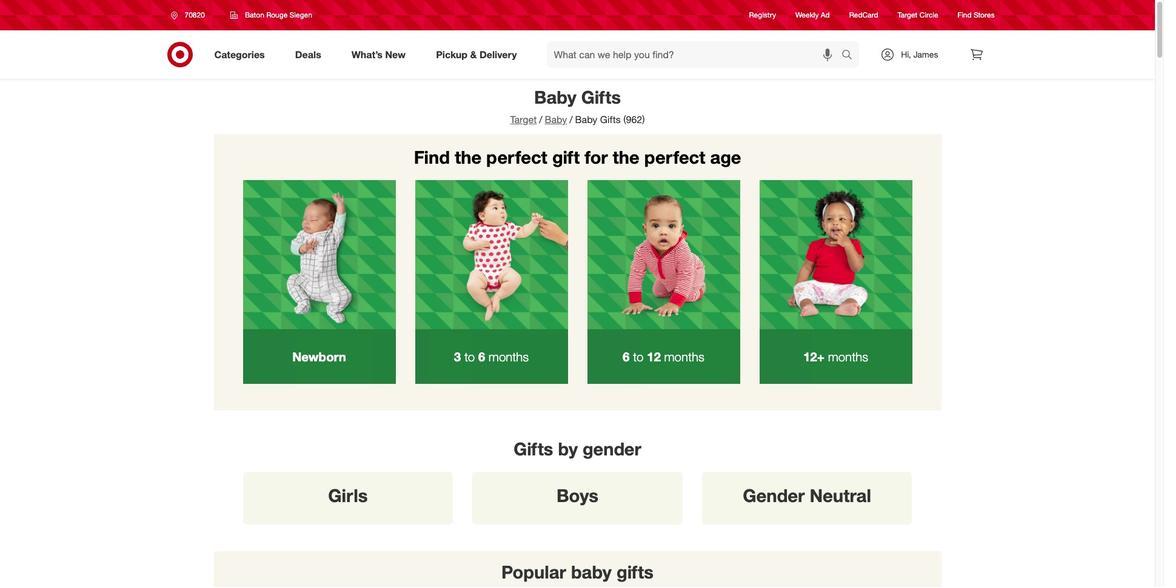 Task type: vqa. For each thing, say whether or not it's contained in the screenshot.
the topmost details
no



Task type: locate. For each thing, give the bounding box(es) containing it.
by
[[558, 438, 578, 460]]

redcard link
[[850, 10, 879, 20]]

categories
[[214, 48, 265, 60]]

target
[[898, 11, 918, 20], [510, 113, 537, 126]]

0 horizontal spatial /
[[539, 113, 543, 126]]

months
[[489, 349, 529, 365], [665, 349, 705, 365], [828, 349, 869, 365]]

gender
[[743, 484, 805, 506]]

registry link
[[750, 10, 776, 20]]

to for 12
[[633, 349, 644, 365]]

1 horizontal spatial find
[[958, 11, 972, 20]]

6 left 12
[[623, 349, 630, 365]]

for
[[585, 146, 608, 168]]

the
[[455, 146, 482, 168], [613, 146, 640, 168]]

gifts up for
[[582, 86, 621, 108]]

0 horizontal spatial target
[[510, 113, 537, 126]]

perfect left age
[[645, 146, 706, 168]]

hi,
[[902, 49, 911, 59]]

newborn link
[[233, 171, 406, 391]]

3 months from the left
[[828, 349, 869, 365]]

baby up baby link
[[534, 86, 577, 108]]

what's
[[352, 48, 383, 60]]

1 horizontal spatial target
[[898, 11, 918, 20]]

2 vertical spatial gifts
[[514, 438, 553, 460]]

perfect down target link
[[487, 146, 548, 168]]

1 horizontal spatial months
[[665, 349, 705, 365]]

gift
[[553, 146, 580, 168]]

newborn
[[293, 349, 346, 365]]

what's new
[[352, 48, 406, 60]]

weekly ad
[[796, 11, 830, 20]]

deals
[[295, 48, 321, 60]]

to for 6
[[465, 349, 475, 365]]

gifts left the by
[[514, 438, 553, 460]]

age
[[711, 146, 742, 168]]

target left circle
[[898, 11, 918, 20]]

gifts
[[582, 86, 621, 108], [600, 113, 621, 126], [514, 438, 553, 460]]

1 / from the left
[[539, 113, 543, 126]]

to left 12
[[633, 349, 644, 365]]

target link
[[510, 113, 537, 126]]

to right 3
[[465, 349, 475, 365]]

find
[[958, 11, 972, 20], [414, 146, 450, 168]]

carousel region
[[214, 551, 942, 587]]

&
[[470, 48, 477, 60]]

1 6 from the left
[[478, 349, 485, 365]]

gifts
[[617, 561, 654, 583]]

0 horizontal spatial to
[[465, 349, 475, 365]]

/ left baby link
[[539, 113, 543, 126]]

0 horizontal spatial perfect
[[487, 146, 548, 168]]

0 horizontal spatial the
[[455, 146, 482, 168]]

1 horizontal spatial to
[[633, 349, 644, 365]]

gifts left (962)
[[600, 113, 621, 126]]

2 perfect from the left
[[645, 146, 706, 168]]

1 horizontal spatial /
[[570, 113, 573, 126]]

1 to from the left
[[465, 349, 475, 365]]

2 horizontal spatial months
[[828, 349, 869, 365]]

1 horizontal spatial the
[[613, 146, 640, 168]]

1 horizontal spatial 6
[[623, 349, 630, 365]]

months right 12+
[[828, 349, 869, 365]]

gender
[[583, 438, 642, 460]]

perfect
[[487, 146, 548, 168], [645, 146, 706, 168]]

months for 3 to 6 months
[[489, 349, 529, 365]]

months right 12
[[665, 349, 705, 365]]

find the perfect gift for the perfect age
[[414, 146, 742, 168]]

1 vertical spatial gifts
[[600, 113, 621, 126]]

search button
[[837, 41, 866, 70]]

deals link
[[285, 41, 337, 68]]

/ right baby link
[[570, 113, 573, 126]]

(962)
[[624, 113, 645, 126]]

0 vertical spatial find
[[958, 11, 972, 20]]

months right 3
[[489, 349, 529, 365]]

/
[[539, 113, 543, 126], [570, 113, 573, 126]]

1 months from the left
[[489, 349, 529, 365]]

new
[[385, 48, 406, 60]]

0 vertical spatial gifts
[[582, 86, 621, 108]]

0 horizontal spatial find
[[414, 146, 450, 168]]

1 the from the left
[[455, 146, 482, 168]]

gender neutral
[[743, 484, 872, 506]]

1 vertical spatial target
[[510, 113, 537, 126]]

popular baby gifts
[[502, 561, 654, 583]]

target left baby link
[[510, 113, 537, 126]]

1 vertical spatial find
[[414, 146, 450, 168]]

to
[[465, 349, 475, 365], [633, 349, 644, 365]]

6 right 3
[[478, 349, 485, 365]]

1 horizontal spatial perfect
[[645, 146, 706, 168]]

0 horizontal spatial 6
[[478, 349, 485, 365]]

0 vertical spatial target
[[898, 11, 918, 20]]

2 / from the left
[[570, 113, 573, 126]]

2 to from the left
[[633, 349, 644, 365]]

baby
[[534, 86, 577, 108], [545, 113, 567, 126], [575, 113, 598, 126]]

3
[[454, 349, 461, 365]]

6
[[478, 349, 485, 365], [623, 349, 630, 365]]

2 months from the left
[[665, 349, 705, 365]]

0 horizontal spatial months
[[489, 349, 529, 365]]

baton
[[245, 10, 264, 19]]



Task type: describe. For each thing, give the bounding box(es) containing it.
boys
[[557, 484, 599, 506]]

baby right target link
[[545, 113, 567, 126]]

baton rouge siegen
[[245, 10, 312, 19]]

neutral
[[810, 484, 872, 506]]

girls link
[[233, 462, 463, 532]]

target circle
[[898, 11, 939, 20]]

categories link
[[204, 41, 280, 68]]

baton rouge siegen button
[[223, 4, 320, 26]]

circle
[[920, 11, 939, 20]]

2 6 from the left
[[623, 349, 630, 365]]

registry
[[750, 11, 776, 20]]

find for find stores
[[958, 11, 972, 20]]

70820 button
[[163, 4, 218, 26]]

pickup & delivery link
[[426, 41, 532, 68]]

boys link
[[463, 462, 693, 532]]

redcard
[[850, 11, 879, 20]]

weekly ad link
[[796, 10, 830, 20]]

hi, james
[[902, 49, 939, 59]]

baby link
[[545, 113, 567, 126]]

pickup
[[436, 48, 468, 60]]

2 the from the left
[[613, 146, 640, 168]]

find stores link
[[958, 10, 995, 20]]

target inside baby gifts target / baby / baby gifts (962)
[[510, 113, 537, 126]]

james
[[914, 49, 939, 59]]

what's new link
[[341, 41, 421, 68]]

12+
[[804, 349, 825, 365]]

3 to 6 months
[[454, 349, 529, 365]]

search
[[837, 49, 866, 62]]

6 to 12 months
[[623, 349, 705, 365]]

months for 6 to 12 months
[[665, 349, 705, 365]]

12
[[647, 349, 661, 365]]

What can we help you find? suggestions appear below search field
[[547, 41, 845, 68]]

find stores
[[958, 11, 995, 20]]

ad
[[821, 11, 830, 20]]

baby gifts target / baby / baby gifts (962)
[[510, 86, 645, 126]]

gifts by gender
[[514, 438, 642, 460]]

target inside target circle link
[[898, 11, 918, 20]]

baby
[[571, 561, 612, 583]]

siegen
[[290, 10, 312, 19]]

70820
[[185, 10, 205, 19]]

gender neutral link
[[693, 462, 922, 532]]

1 perfect from the left
[[487, 146, 548, 168]]

stores
[[974, 11, 995, 20]]

baby right baby link
[[575, 113, 598, 126]]

target circle link
[[898, 10, 939, 20]]

pickup & delivery
[[436, 48, 517, 60]]

delivery
[[480, 48, 517, 60]]

rouge
[[266, 10, 288, 19]]

popular
[[502, 561, 566, 583]]

girls
[[328, 484, 368, 506]]

12+ months
[[804, 349, 869, 365]]

weekly
[[796, 11, 819, 20]]

find for find the perfect gift for the perfect age
[[414, 146, 450, 168]]



